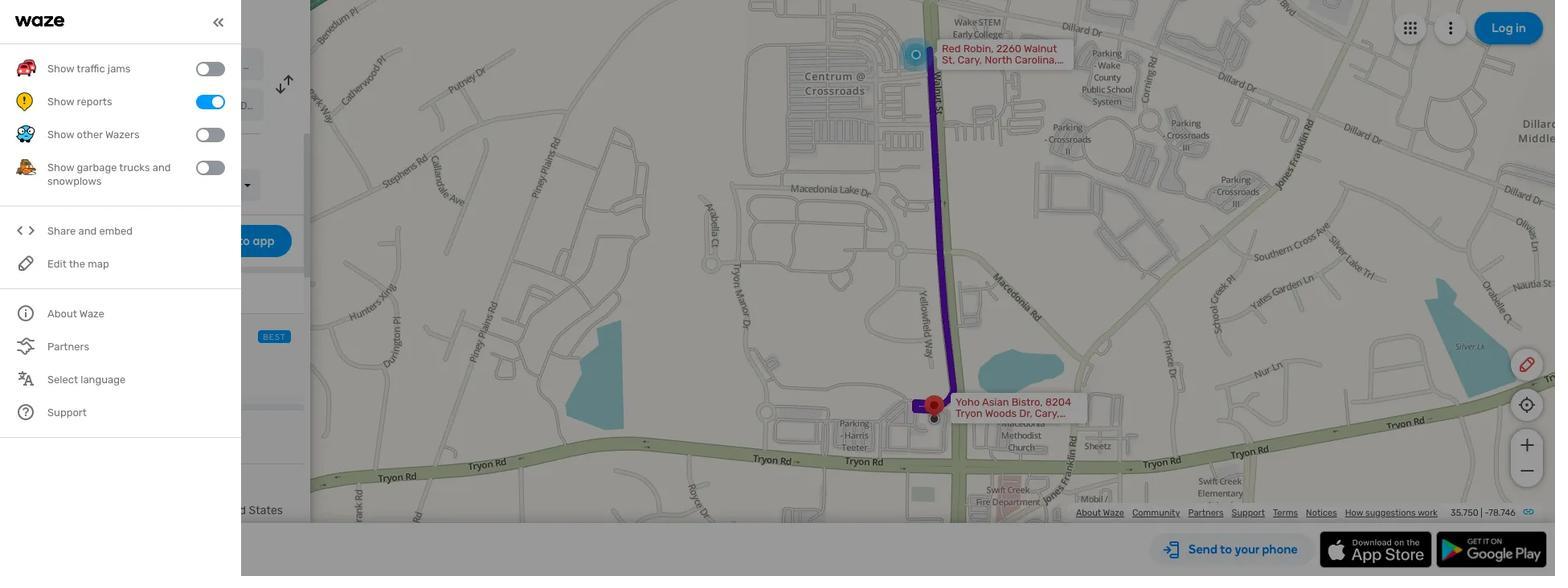 Task type: vqa. For each thing, say whether or not it's contained in the screenshot.
|
yes



Task type: locate. For each thing, give the bounding box(es) containing it.
st, for robin,
[[942, 54, 955, 66]]

0 vertical spatial pm
[[206, 179, 221, 191]]

red for robin,
[[942, 43, 961, 55]]

-
[[1485, 508, 1489, 518]]

pencil image
[[1518, 355, 1537, 375]]

st, left robin,
[[942, 54, 955, 66]]

2260 right robin,
[[996, 43, 1022, 55]]

35.750 | -78.746
[[1451, 508, 1516, 518]]

share and embed link
[[16, 215, 225, 248]]

0 horizontal spatial 2260
[[16, 504, 43, 518]]

5:28
[[129, 333, 150, 344]]

embed
[[99, 225, 133, 237]]

current location image
[[16, 55, 35, 74]]

carolina, inside red robin 2260 walnut st, cary, north carolina, united states
[[243, 60, 282, 72]]

red robin 2260 walnut st, cary, north carolina, united states
[[59, 59, 346, 72]]

2 horizontal spatial states
[[977, 65, 1009, 77]]

bistro
[[119, 99, 150, 113]]

notices
[[1306, 508, 1337, 518]]

0 horizontal spatial cary,
[[101, 504, 128, 518]]

cary, for robin
[[190, 60, 213, 72]]

united inside red robin 2260 walnut st, cary, north carolina, united states
[[285, 60, 315, 72]]

pm right 5:30
[[206, 179, 221, 191]]

1 horizontal spatial north
[[215, 60, 241, 72]]

starting point
[[16, 437, 87, 451]]

united
[[285, 60, 315, 72], [942, 65, 974, 77], [211, 504, 246, 518]]

st, inside red robin, 2260 walnut st, cary, north carolina, united states
[[942, 54, 955, 66]]

0 horizontal spatial pm
[[153, 333, 167, 344]]

walnut up yoho asian bistro 'button'
[[143, 60, 173, 72]]

states inside red robin, 2260 walnut st, cary, north carolina, united states
[[977, 65, 1009, 77]]

walnut inside red robin 2260 walnut st, cary, north carolina, united states
[[143, 60, 173, 72]]

1 horizontal spatial carolina,
[[243, 60, 282, 72]]

robin,
[[963, 43, 994, 55]]

carolina, for robin,
[[1015, 54, 1057, 66]]

red left robin,
[[942, 43, 961, 55]]

st, down point
[[84, 504, 98, 518]]

1 horizontal spatial pm
[[206, 179, 221, 191]]

code image
[[16, 221, 36, 241]]

walnut up '0.6'
[[45, 350, 81, 364]]

2260 right robin
[[117, 60, 141, 72]]

0 horizontal spatial carolina,
[[163, 504, 208, 518]]

walnut inside walnut st cary 0.6 miles
[[45, 350, 81, 364]]

1 vertical spatial pm
[[153, 333, 167, 344]]

2260 inside red robin 2260 walnut st, cary, north carolina, united states
[[117, 60, 141, 72]]

5:30 pm list box
[[172, 170, 260, 202]]

2
[[45, 328, 53, 346]]

2260 for robin,
[[996, 43, 1022, 55]]

st, for robin
[[176, 60, 188, 72]]

walnut
[[1024, 43, 1057, 55], [143, 60, 173, 72], [45, 350, 81, 364], [46, 504, 81, 518]]

red
[[942, 43, 961, 55], [59, 59, 79, 72]]

walnut right robin,
[[1024, 43, 1057, 55]]

dec
[[77, 179, 96, 191]]

best
[[263, 333, 286, 342]]

point
[[60, 437, 87, 451]]

states inside red robin 2260 walnut st, cary, north carolina, united states
[[317, 60, 346, 72]]

2 horizontal spatial cary,
[[958, 54, 982, 66]]

2 horizontal spatial carolina,
[[1015, 54, 1057, 66]]

terms link
[[1273, 508, 1298, 518]]

about
[[1076, 508, 1101, 518]]

st, inside red robin 2260 walnut st, cary, north carolina, united states
[[176, 60, 188, 72]]

united for robin
[[285, 60, 315, 72]]

2 horizontal spatial north
[[985, 54, 1012, 66]]

yoho asian bistro
[[59, 99, 150, 113]]

cary, for robin,
[[958, 54, 982, 66]]

0 vertical spatial red
[[942, 43, 961, 55]]

1 vertical spatial 2260
[[117, 60, 141, 72]]

terms
[[1273, 508, 1298, 518]]

waze
[[1103, 508, 1124, 518]]

about waze community partners support terms notices how suggestions work
[[1076, 508, 1438, 518]]

united inside red robin, 2260 walnut st, cary, north carolina, united states
[[942, 65, 974, 77]]

north for robin,
[[985, 54, 1012, 66]]

1 horizontal spatial st,
[[176, 60, 188, 72]]

thu,
[[53, 179, 74, 191]]

st,
[[942, 54, 955, 66], [176, 60, 188, 72], [84, 504, 98, 518]]

0 horizontal spatial states
[[249, 504, 283, 518]]

0 horizontal spatial united
[[211, 504, 246, 518]]

1 horizontal spatial united
[[285, 60, 315, 72]]

link image
[[1522, 506, 1535, 518]]

notices link
[[1306, 508, 1337, 518]]

cary, inside red robin, 2260 walnut st, cary, north carolina, united states
[[958, 54, 982, 66]]

north for robin
[[215, 60, 241, 72]]

0 vertical spatial 2260
[[996, 43, 1022, 55]]

north inside red robin, 2260 walnut st, cary, north carolina, united states
[[985, 54, 1012, 66]]

cary, inside red robin 2260 walnut st, cary, north carolina, united states
[[190, 60, 213, 72]]

yoho asian bistro button
[[47, 88, 264, 121]]

0 horizontal spatial north
[[130, 504, 160, 518]]

2 horizontal spatial 2260
[[996, 43, 1022, 55]]

states
[[317, 60, 346, 72], [977, 65, 1009, 77], [249, 504, 283, 518]]

cary,
[[958, 54, 982, 66], [190, 60, 213, 72], [101, 504, 128, 518]]

red for robin
[[59, 59, 79, 72]]

0 horizontal spatial red
[[59, 59, 79, 72]]

support link
[[1232, 508, 1265, 518]]

robin
[[82, 59, 112, 72]]

share
[[47, 225, 76, 237]]

2 horizontal spatial united
[[942, 65, 974, 77]]

walnut down starting point button
[[46, 504, 81, 518]]

1 horizontal spatial red
[[942, 43, 961, 55]]

walnut inside red robin, 2260 walnut st, cary, north carolina, united states
[[1024, 43, 1057, 55]]

2 vertical spatial 2260
[[16, 504, 43, 518]]

pm right 5:28
[[153, 333, 167, 344]]

2 horizontal spatial st,
[[942, 54, 955, 66]]

red left robin
[[59, 59, 79, 72]]

united for robin,
[[942, 65, 974, 77]]

st
[[83, 350, 95, 364]]

2260 inside red robin, 2260 walnut st, cary, north carolina, united states
[[996, 43, 1022, 55]]

2260
[[996, 43, 1022, 55], [117, 60, 141, 72], [16, 504, 43, 518]]

red inside red robin, 2260 walnut st, cary, north carolina, united states
[[942, 43, 961, 55]]

1 horizontal spatial 2260
[[117, 60, 141, 72]]

how
[[1345, 508, 1363, 518]]

north inside red robin 2260 walnut st, cary, north carolina, united states
[[215, 60, 241, 72]]

pm
[[206, 179, 221, 191], [153, 333, 167, 344]]

red robin, 2260 walnut st, cary, north carolina, united states
[[942, 43, 1057, 77]]

starting point button
[[16, 437, 87, 464]]

2260 down starting point button
[[16, 504, 43, 518]]

st, down directions
[[176, 60, 188, 72]]

community
[[1132, 508, 1180, 518]]

2260 for robin
[[117, 60, 141, 72]]

pm inside '2 min leave by 5:28 pm'
[[153, 333, 167, 344]]

carolina,
[[1015, 54, 1057, 66], [243, 60, 282, 72], [163, 504, 208, 518]]

1 horizontal spatial states
[[317, 60, 346, 72]]

zoom out image
[[1517, 461, 1537, 481]]

carolina, inside red robin, 2260 walnut st, cary, north carolina, united states
[[1015, 54, 1057, 66]]

1 vertical spatial red
[[59, 59, 79, 72]]

north
[[985, 54, 1012, 66], [215, 60, 241, 72], [130, 504, 160, 518]]

1 horizontal spatial cary,
[[190, 60, 213, 72]]

suggestions
[[1366, 508, 1416, 518]]



Task type: describe. For each thing, give the bounding box(es) containing it.
directions
[[147, 13, 214, 31]]

states for robin,
[[977, 65, 1009, 77]]

walnut st cary 0.6 miles
[[45, 350, 122, 381]]

5:30 pm
[[182, 179, 221, 191]]

destination button
[[111, 437, 171, 462]]

zoom in image
[[1517, 436, 1537, 455]]

partners
[[1188, 508, 1224, 518]]

destination
[[111, 437, 171, 451]]

asian
[[87, 99, 116, 113]]

miles
[[63, 370, 93, 381]]

driving directions
[[96, 13, 214, 31]]

clock image
[[12, 142, 31, 162]]

|
[[1481, 508, 1483, 518]]

states for robin
[[317, 60, 346, 72]]

starting
[[16, 437, 58, 451]]

7
[[98, 179, 103, 191]]

2 min leave by 5:28 pm
[[45, 328, 167, 346]]

partners link
[[1188, 508, 1224, 518]]

2260 walnut st, cary, north carolina, united states
[[16, 504, 283, 518]]

how suggestions work link
[[1345, 508, 1438, 518]]

community link
[[1132, 508, 1180, 518]]

min
[[56, 328, 81, 346]]

pm inside list box
[[206, 179, 221, 191]]

thu, dec 7 list box
[[43, 170, 164, 202]]

routes
[[12, 288, 47, 301]]

by
[[116, 333, 127, 344]]

cary
[[98, 350, 122, 364]]

support
[[1232, 508, 1265, 518]]

thu, dec 7
[[53, 179, 103, 191]]

carolina, for robin
[[243, 60, 282, 72]]

0 horizontal spatial st,
[[84, 504, 98, 518]]

35.750
[[1451, 508, 1479, 518]]

about waze link
[[1076, 508, 1124, 518]]

work
[[1418, 508, 1438, 518]]

and
[[78, 225, 97, 237]]

location image
[[16, 95, 35, 114]]

78.746
[[1489, 508, 1516, 518]]

5:30
[[182, 179, 203, 191]]

0.6
[[45, 370, 60, 381]]

1
[[24, 330, 28, 343]]

yoho
[[59, 99, 85, 113]]

share and embed
[[47, 225, 133, 237]]

driving
[[96, 13, 144, 31]]

leave
[[87, 333, 114, 344]]



